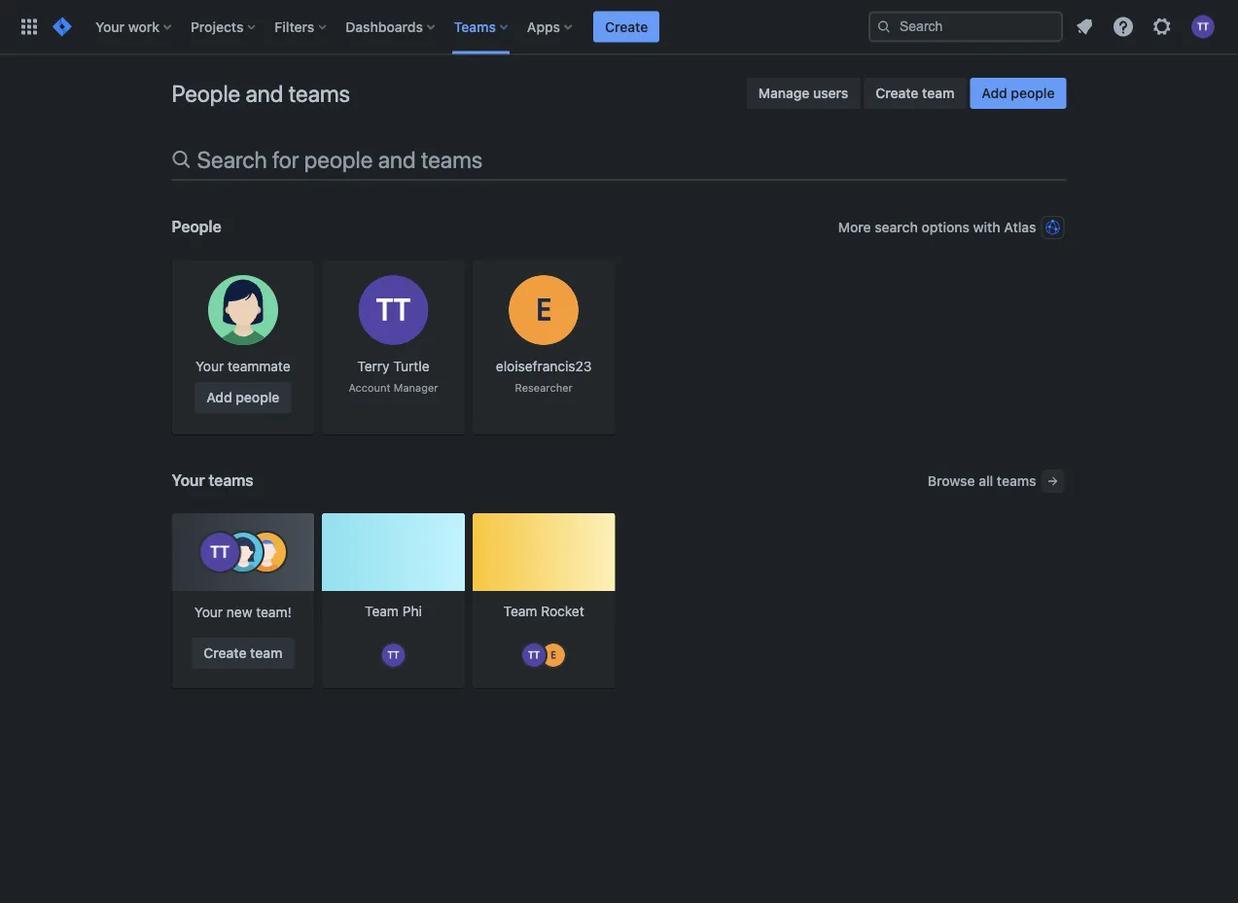 Task type: locate. For each thing, give the bounding box(es) containing it.
2 vertical spatial create
[[204, 646, 247, 662]]

add people
[[982, 85, 1055, 101], [207, 390, 280, 406]]

add for the top the add people button
[[982, 85, 1008, 101]]

0 horizontal spatial people
[[236, 390, 280, 406]]

terry turtle account manager
[[349, 359, 438, 395]]

1 vertical spatial add people button
[[195, 382, 291, 414]]

researcher
[[515, 382, 573, 395]]

projects button
[[185, 11, 263, 42]]

for
[[273, 146, 299, 173]]

0 vertical spatial people
[[172, 80, 240, 107]]

team inside team phi link
[[365, 603, 399, 619]]

Search field
[[869, 11, 1064, 42]]

add people down search field
[[982, 85, 1055, 101]]

people down teammate
[[236, 390, 280, 406]]

your teams
[[172, 471, 254, 490]]

your new team!
[[195, 605, 292, 621]]

create team for create team button within the your teams element
[[204, 646, 283, 662]]

add people button down search field
[[970, 78, 1067, 109]]

team left phi on the bottom of page
[[365, 603, 399, 619]]

eloisefrancis23 researcher
[[496, 359, 592, 395]]

1 horizontal spatial create
[[605, 18, 648, 35]]

turtle
[[393, 359, 430, 375]]

2 horizontal spatial create
[[876, 85, 919, 101]]

1 team from the left
[[365, 603, 399, 619]]

your
[[95, 18, 125, 35], [196, 359, 224, 375], [172, 471, 205, 490], [195, 605, 223, 621]]

1 vertical spatial add people
[[207, 390, 280, 406]]

new
[[227, 605, 252, 621]]

0 horizontal spatial add people button
[[195, 382, 291, 414]]

people for the add people button in people element
[[236, 390, 280, 406]]

0 vertical spatial create team
[[876, 85, 955, 101]]

0 vertical spatial create
[[605, 18, 648, 35]]

1 horizontal spatial team
[[504, 603, 538, 619]]

add people down your teammate
[[207, 390, 280, 406]]

add people button inside people element
[[195, 382, 291, 414]]

teams inside button
[[997, 473, 1037, 489]]

1 people from the top
[[172, 80, 240, 107]]

team down search field
[[923, 85, 955, 101]]

0 horizontal spatial create team button
[[192, 638, 294, 669]]

people
[[172, 80, 240, 107], [172, 217, 221, 236]]

teams
[[289, 80, 350, 107], [421, 146, 483, 173], [209, 471, 254, 490], [997, 473, 1037, 489]]

filters
[[275, 18, 315, 35]]

manager
[[394, 382, 438, 395]]

team down team!
[[250, 646, 283, 662]]

jira software image
[[51, 15, 74, 38], [51, 15, 74, 38]]

add down your teammate
[[207, 390, 232, 406]]

team rocket image
[[473, 514, 615, 592]]

create team inside your teams element
[[204, 646, 283, 662]]

2 horizontal spatial people
[[1011, 85, 1055, 101]]

team
[[923, 85, 955, 101], [250, 646, 283, 662]]

0 vertical spatial team
[[923, 85, 955, 101]]

create right users
[[876, 85, 919, 101]]

add people inside people element
[[207, 390, 280, 406]]

create team
[[876, 85, 955, 101], [204, 646, 283, 662]]

create team button down the search image
[[864, 78, 967, 109]]

0 horizontal spatial and
[[246, 80, 284, 107]]

1 vertical spatial people
[[172, 217, 221, 236]]

create team button inside your teams element
[[192, 638, 294, 669]]

create
[[605, 18, 648, 35], [876, 85, 919, 101], [204, 646, 247, 662]]

0 horizontal spatial team
[[365, 603, 399, 619]]

0 horizontal spatial add
[[207, 390, 232, 406]]

1 horizontal spatial people
[[304, 146, 373, 173]]

add people button down your teammate
[[195, 382, 291, 414]]

team rocket link
[[473, 514, 615, 695]]

1 horizontal spatial add people
[[982, 85, 1055, 101]]

more search options with atlas
[[839, 219, 1037, 235]]

team!
[[256, 605, 292, 621]]

teams button
[[448, 11, 516, 42]]

your inside popup button
[[95, 18, 125, 35]]

add down search field
[[982, 85, 1008, 101]]

people right for
[[304, 146, 373, 173]]

2 people from the top
[[172, 217, 221, 236]]

dashboards
[[346, 18, 423, 35]]

search
[[875, 219, 918, 235]]

create right apps dropdown button
[[605, 18, 648, 35]]

1 horizontal spatial add
[[982, 85, 1008, 101]]

your inside people element
[[196, 359, 224, 375]]

settings image
[[1151, 15, 1174, 38]]

create team button
[[864, 78, 967, 109], [192, 638, 294, 669]]

teammate
[[228, 359, 291, 375]]

add inside people element
[[207, 390, 232, 406]]

add people button
[[970, 78, 1067, 109], [195, 382, 291, 414]]

1 horizontal spatial create team
[[876, 85, 955, 101]]

banner
[[0, 0, 1239, 54]]

0 horizontal spatial create
[[204, 646, 247, 662]]

and
[[246, 80, 284, 107], [378, 146, 416, 173]]

0 horizontal spatial create team
[[204, 646, 283, 662]]

0 horizontal spatial team
[[250, 646, 283, 662]]

0 vertical spatial add
[[982, 85, 1008, 101]]

people down search field
[[1011, 85, 1055, 101]]

search
[[197, 146, 267, 173]]

team left rocket
[[504, 603, 538, 619]]

2 vertical spatial people
[[236, 390, 280, 406]]

search for people and teams
[[197, 146, 483, 173]]

your work
[[95, 18, 160, 35]]

0 horizontal spatial add people
[[207, 390, 280, 406]]

1 vertical spatial create team
[[204, 646, 283, 662]]

your for your teammate
[[196, 359, 224, 375]]

team
[[365, 603, 399, 619], [504, 603, 538, 619]]

team for team rocket
[[504, 603, 538, 619]]

0 vertical spatial people
[[1011, 85, 1055, 101]]

manage
[[759, 85, 810, 101]]

create team down the search image
[[876, 85, 955, 101]]

1 vertical spatial add
[[207, 390, 232, 406]]

account
[[349, 382, 391, 395]]

0 vertical spatial and
[[246, 80, 284, 107]]

browse all teams button
[[926, 466, 1067, 497]]

banner containing your work
[[0, 0, 1239, 54]]

your work button
[[90, 11, 179, 42]]

notifications image
[[1073, 15, 1097, 38]]

2 team from the left
[[504, 603, 538, 619]]

0 vertical spatial add people
[[982, 85, 1055, 101]]

create inside your teams element
[[204, 646, 247, 662]]

add
[[982, 85, 1008, 101], [207, 390, 232, 406]]

create team down 'your new team!'
[[204, 646, 283, 662]]

eloisefrancis23 image
[[542, 644, 565, 667]]

apps
[[527, 18, 561, 35]]

0 vertical spatial create team button
[[864, 78, 967, 109]]

terry
[[357, 359, 390, 375]]

1 horizontal spatial add people button
[[970, 78, 1067, 109]]

1 vertical spatial and
[[378, 146, 416, 173]]

1 vertical spatial create team button
[[192, 638, 294, 669]]

people down "projects" in the left of the page
[[172, 80, 240, 107]]

create down new on the bottom of page
[[204, 646, 247, 662]]

team inside team rocket link
[[504, 603, 538, 619]]

create team button down 'your new team!'
[[192, 638, 294, 669]]

people down search in the left top of the page
[[172, 217, 221, 236]]

your for your new team!
[[195, 605, 223, 621]]

1 vertical spatial team
[[250, 646, 283, 662]]

your for your work
[[95, 18, 125, 35]]

your teammate
[[196, 359, 291, 375]]

1 vertical spatial people
[[304, 146, 373, 173]]

team phi image
[[322, 514, 465, 592]]

1 horizontal spatial team
[[923, 85, 955, 101]]

people
[[1011, 85, 1055, 101], [304, 146, 373, 173], [236, 390, 280, 406]]



Task type: vqa. For each thing, say whether or not it's contained in the screenshot.
'a'
no



Task type: describe. For each thing, give the bounding box(es) containing it.
add people for the add people button in people element
[[207, 390, 280, 406]]

create inside button
[[605, 18, 648, 35]]

all
[[979, 473, 994, 489]]

0 vertical spatial add people button
[[970, 78, 1067, 109]]

people element
[[172, 260, 1067, 435]]

1 horizontal spatial and
[[378, 146, 416, 173]]

terry turtle image
[[382, 644, 405, 667]]

terry turtle image
[[523, 644, 546, 667]]

1 vertical spatial create
[[876, 85, 919, 101]]

work
[[128, 18, 160, 35]]

eloisefrancis23
[[496, 359, 592, 375]]

help image
[[1112, 15, 1136, 38]]

your profile and settings image
[[1192, 15, 1215, 38]]

team rocket
[[504, 603, 584, 619]]

dashboards button
[[340, 11, 443, 42]]

users
[[813, 85, 849, 101]]

appswitcher icon image
[[18, 15, 41, 38]]

your teams element
[[172, 514, 1067, 695]]

1 horizontal spatial create team button
[[864, 78, 967, 109]]

people for the top the add people button
[[1011, 85, 1055, 101]]

atlas
[[1005, 219, 1037, 235]]

filters button
[[269, 11, 334, 42]]

team phi link
[[322, 514, 465, 695]]

arrowrighticon image
[[1046, 474, 1061, 489]]

browse
[[928, 473, 976, 489]]

add for the add people button in people element
[[207, 390, 232, 406]]

more
[[839, 219, 871, 235]]

manage users link
[[747, 78, 860, 109]]

browse all teams
[[928, 473, 1037, 489]]

create button
[[594, 11, 660, 42]]

phi
[[403, 603, 422, 619]]

add people for the top the add people button
[[982, 85, 1055, 101]]

projects
[[191, 18, 244, 35]]

avatar group element
[[521, 642, 567, 669]]

atlas image
[[1046, 220, 1061, 235]]

teams
[[454, 18, 496, 35]]

team for team phi
[[365, 603, 399, 619]]

more search options with atlas button
[[837, 212, 1067, 243]]

search image
[[877, 19, 892, 35]]

create team for create team button to the right
[[876, 85, 955, 101]]

people and teams
[[172, 80, 350, 107]]

apps button
[[521, 11, 580, 42]]

options
[[922, 219, 970, 235]]

primary element
[[12, 0, 869, 54]]

manage users
[[759, 85, 849, 101]]

rocket
[[541, 603, 584, 619]]

your for your teams
[[172, 471, 205, 490]]

with
[[974, 219, 1001, 235]]

people for people
[[172, 217, 221, 236]]

team phi
[[365, 603, 422, 619]]

people for people and teams
[[172, 80, 240, 107]]



